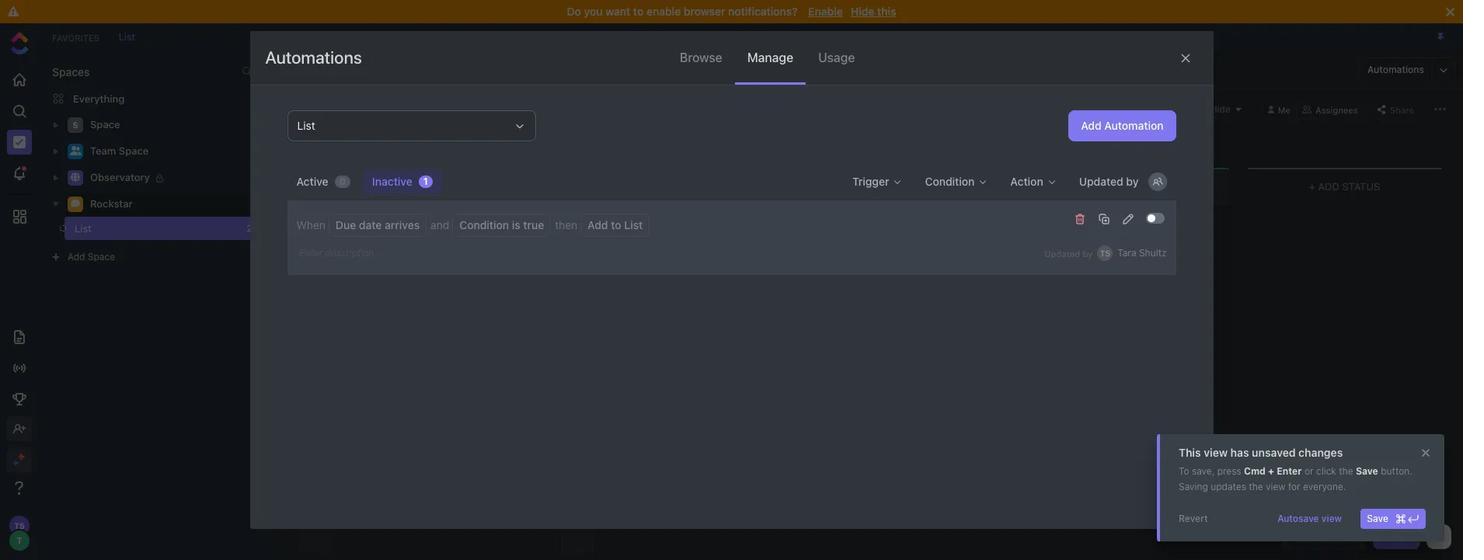 Task type: vqa. For each thing, say whether or not it's contained in the screenshot.


Task type: describe. For each thing, give the bounding box(es) containing it.
list inside list trap
[[359, 230, 372, 239]]

cmd
[[1244, 466, 1266, 477]]

me button
[[1262, 100, 1297, 119]]

do
[[567, 5, 581, 18]]

trigger button
[[843, 169, 913, 194]]

d
[[571, 301, 585, 309]]

Search tasks... text field
[[316, 98, 445, 120]]

search
[[316, 103, 347, 115]]

updated by ts tara shultz
[[1045, 247, 1167, 259]]

revert
[[1179, 513, 1208, 525]]

add automation button
[[1069, 110, 1176, 141]]

usage
[[818, 51, 855, 65]]

browser
[[684, 5, 726, 18]]

tasks...
[[349, 103, 381, 115]]

list down 'comment' image
[[75, 222, 92, 235]]

space for add space
[[88, 251, 115, 263]]

enable
[[647, 5, 681, 18]]

list button
[[309, 53, 336, 87]]

description...
[[325, 247, 382, 259]]

0 vertical spatial space
[[90, 118, 120, 131]]

trigger
[[853, 175, 890, 188]]

estimate
[[375, 137, 410, 147]]

this
[[1179, 446, 1201, 459]]

assignees
[[1316, 105, 1359, 115]]

unsaved
[[1252, 446, 1296, 459]]

condition button
[[916, 169, 998, 194]]

save inside button
[[1367, 513, 1389, 525]]

1 horizontal spatial p
[[571, 280, 585, 287]]

team space
[[90, 145, 149, 157]]

1 l from the top
[[571, 261, 585, 267]]

time estimate
[[352, 137, 410, 147]]

share button
[[1373, 100, 1419, 119]]

condition for condition
[[925, 175, 975, 188]]

you
[[584, 5, 603, 18]]

do you want to enable browser notifications? enable hide this
[[567, 5, 897, 18]]

everything link
[[40, 86, 271, 111]]

add space
[[68, 251, 115, 263]]

list inside dropdown button
[[297, 119, 315, 132]]

or
[[1305, 466, 1314, 477]]

this view has unsaved changes to save, press cmd + enter or click the save button. saving updates the view for everyone.
[[1179, 446, 1413, 493]]

observatory
[[90, 171, 150, 184]]

1 horizontal spatial 1
[[423, 176, 428, 187]]

due
[[336, 218, 356, 232]]

autosave view button
[[1272, 509, 1349, 529]]

saving
[[1179, 481, 1208, 493]]

revert button
[[1173, 509, 1215, 529]]

user group image
[[70, 146, 81, 156]]

this
[[878, 5, 897, 18]]

1 vertical spatial list link
[[60, 217, 236, 240]]

automations inside button
[[1368, 64, 1425, 75]]

dropdown menu image
[[1098, 213, 1110, 225]]

task
[[1394, 531, 1415, 543]]

time
[[352, 137, 372, 147]]

save button
[[1361, 509, 1426, 529]]

0 horizontal spatial to
[[611, 218, 622, 232]]

favorites
[[52, 32, 99, 42]]

date
[[435, 137, 454, 147]]

true
[[523, 218, 544, 232]]

automations button
[[1360, 58, 1432, 82]]

updates
[[1211, 481, 1247, 493]]

list button
[[287, 110, 536, 141]]

active
[[297, 175, 329, 188]]

sorting
[[291, 136, 323, 148]]

save,
[[1192, 466, 1215, 477]]

notifications?
[[728, 5, 798, 18]]

is
[[512, 218, 521, 232]]

by for updated by ts tara shultz
[[1083, 248, 1093, 258]]

ts
[[1100, 249, 1111, 258]]

enter description...
[[300, 247, 382, 259]]

share
[[1390, 105, 1415, 115]]

then
[[555, 218, 578, 232]]

hide
[[851, 5, 875, 18]]

0 for closed
[[1099, 182, 1105, 192]]

1 vertical spatial e
[[571, 294, 585, 301]]

browse
[[680, 51, 723, 65]]

arrives
[[385, 218, 420, 232]]

press
[[1218, 466, 1242, 477]]

button.
[[1381, 466, 1413, 477]]

o
[[311, 237, 321, 244]]

comment image
[[71, 199, 80, 209]]

changes
[[1299, 446, 1343, 459]]

spaces link
[[40, 65, 90, 79]]

0 for redo
[[874, 182, 880, 192]]

c
[[571, 244, 585, 252]]

pending
[[359, 181, 404, 193]]

add for add to list
[[588, 218, 608, 232]]

add left status
[[1319, 180, 1340, 192]]

0 horizontal spatial p
[[311, 244, 321, 250]]

space for team space
[[119, 145, 149, 157]]

team space link
[[90, 139, 252, 164]]

date updated
[[435, 137, 490, 147]]

0 vertical spatial list link
[[111, 31, 143, 42]]



Task type: locate. For each thing, give the bounding box(es) containing it.
assignees button
[[1297, 100, 1365, 119]]

the right the click
[[1339, 466, 1354, 477]]

updated by button
[[1070, 169, 1176, 194]]

add for add automation
[[1081, 119, 1102, 132]]

for
[[1289, 481, 1301, 493]]

0 horizontal spatial view
[[1204, 446, 1228, 459]]

action button
[[1001, 169, 1067, 194]]

status
[[1343, 180, 1381, 192]]

0 vertical spatial p
[[311, 244, 321, 250]]

condition inside button
[[925, 175, 975, 188]]

condition right trigger button
[[925, 175, 975, 188]]

by inside updated by ts tara shultz
[[1083, 248, 1093, 258]]

condition for condition is true
[[460, 218, 509, 232]]

1 vertical spatial view
[[1266, 481, 1286, 493]]

2 vertical spatial view
[[1322, 513, 1342, 525]]

add left automation
[[1081, 119, 1102, 132]]

automation
[[1105, 119, 1164, 132]]

condition
[[925, 175, 975, 188], [460, 218, 509, 232]]

1 vertical spatial condition
[[460, 218, 509, 232]]

o
[[571, 252, 585, 261]]

view
[[1204, 446, 1228, 459], [1266, 481, 1286, 493], [1322, 513, 1342, 525]]

view left for
[[1266, 481, 1286, 493]]

updated for updated by
[[1079, 175, 1124, 188]]

autosave view
[[1278, 513, 1342, 525]]

0 horizontal spatial +
[[1268, 466, 1275, 477]]

n
[[311, 255, 321, 262]]

the down the cmd
[[1249, 481, 1263, 493]]

view for autosave
[[1322, 513, 1342, 525]]

0 down n at left
[[311, 275, 321, 281]]

p
[[311, 244, 321, 250], [571, 280, 585, 287]]

trap
[[359, 244, 380, 256]]

by left ts
[[1083, 248, 1093, 258]]

list link right favorites
[[111, 31, 143, 42]]

condition left is at the left of page
[[460, 218, 509, 232]]

space link
[[90, 113, 252, 138]]

condition is true
[[460, 218, 544, 232]]

updated
[[456, 137, 490, 147]]

+ add status
[[1309, 180, 1381, 192]]

1 vertical spatial by
[[1127, 175, 1139, 188]]

1 vertical spatial enter
[[1277, 466, 1302, 477]]

0 vertical spatial to
[[633, 5, 644, 18]]

list right the then
[[624, 218, 643, 232]]

0 vertical spatial save
[[1356, 466, 1379, 477]]

1 horizontal spatial condition
[[925, 175, 975, 188]]

0 horizontal spatial condition
[[460, 218, 509, 232]]

1
[[423, 176, 428, 187], [418, 182, 422, 192]]

+ right the cmd
[[1268, 466, 1275, 477]]

2 vertical spatial space
[[88, 251, 115, 263]]

autosave
[[1278, 513, 1319, 525]]

0 vertical spatial +
[[1309, 180, 1316, 192]]

list trap
[[359, 230, 380, 256]]

1 horizontal spatial view
[[1266, 481, 1286, 493]]

p up n at left
[[311, 244, 321, 250]]

0 up 'dropdown menu' icon
[[1099, 182, 1105, 192]]

1 vertical spatial p
[[571, 280, 585, 287]]

inactive
[[372, 175, 413, 188]]

2 horizontal spatial view
[[1322, 513, 1342, 525]]

+ inside this view has unsaved changes to save, press cmd + enter or click the save button. saving updates the view for everyone.
[[1268, 466, 1275, 477]]

by inside button
[[1127, 175, 1139, 188]]

1 vertical spatial the
[[1249, 481, 1263, 493]]

add right the then
[[588, 218, 608, 232]]

1 vertical spatial space
[[119, 145, 149, 157]]

enter inside this view has unsaved changes to save, press cmd + enter or click the save button. saving updates the view for everyone.
[[1277, 466, 1302, 477]]

to right the then
[[611, 218, 622, 232]]

updated left ts
[[1045, 248, 1081, 258]]

save down button.
[[1367, 513, 1389, 525]]

1 horizontal spatial +
[[1309, 180, 1316, 192]]

list up trap
[[359, 230, 372, 239]]

search tasks...
[[316, 103, 381, 115]]

list link down rockstar
[[60, 217, 236, 240]]

+ left status
[[1309, 180, 1316, 192]]

to
[[1179, 466, 1190, 477]]

0 for o p e n
[[311, 275, 321, 281]]

updated for updated by ts tara shultz
[[1045, 248, 1081, 258]]

list
[[119, 31, 135, 42], [315, 63, 336, 77], [297, 119, 315, 132], [624, 218, 643, 232], [75, 222, 92, 235], [359, 230, 372, 239]]

shultz
[[1139, 247, 1167, 259]]

updated up 'dropdown menu' icon
[[1079, 175, 1124, 188]]

updated by button
[[1070, 169, 1176, 194]]

closed
[[1045, 181, 1086, 193]]

view down everyone.
[[1322, 513, 1342, 525]]

updated
[[1079, 175, 1124, 188], [1045, 248, 1081, 258]]

automations up search
[[265, 47, 362, 68]]

add down 'comment' image
[[68, 251, 85, 263]]

0 vertical spatial updated
[[1079, 175, 1124, 188]]

1 horizontal spatial by
[[1083, 248, 1093, 258]]

enter down o
[[300, 247, 323, 259]]

1 horizontal spatial to
[[633, 5, 644, 18]]

0 horizontal spatial 1
[[418, 182, 422, 192]]

0
[[339, 176, 346, 187], [874, 182, 880, 192], [1099, 182, 1105, 192], [311, 275, 321, 281]]

rockstar link
[[90, 192, 252, 217]]

space up team
[[90, 118, 120, 131]]

l up a
[[571, 261, 585, 267]]

1 horizontal spatial enter
[[1277, 466, 1302, 477]]

add automation
[[1081, 119, 1164, 132]]

by for sorting by
[[325, 136, 336, 148]]

enter
[[300, 247, 323, 259], [1277, 466, 1302, 477]]

2 vertical spatial by
[[1083, 248, 1093, 258]]

a
[[571, 273, 585, 280]]

updated inside button
[[1079, 175, 1124, 188]]

1 horizontal spatial the
[[1339, 466, 1354, 477]]

0 horizontal spatial the
[[1249, 481, 1263, 493]]

me
[[1278, 105, 1291, 115]]

l down o
[[571, 267, 585, 273]]

view up save,
[[1204, 446, 1228, 459]]

1 horizontal spatial automations
[[1368, 64, 1425, 75]]

s
[[571, 287, 585, 294]]

globe image
[[71, 173, 80, 182]]

space
[[90, 118, 120, 131], [119, 145, 149, 157], [88, 251, 115, 263]]

when
[[297, 218, 326, 232]]

manage
[[748, 51, 794, 65]]

list up sorting
[[297, 119, 315, 132]]

5
[[571, 235, 585, 242]]

sorting by
[[291, 136, 336, 148]]

and
[[431, 218, 449, 232]]

trigger button
[[843, 169, 913, 194]]

save inside this view has unsaved changes to save, press cmd + enter or click the save button. saving updates the view for everyone.
[[1356, 466, 1379, 477]]

date
[[359, 218, 382, 232]]

by for updated by
[[1127, 175, 1139, 188]]

redo
[[833, 181, 861, 193]]

0 horizontal spatial automations
[[265, 47, 362, 68]]

2 horizontal spatial by
[[1127, 175, 1139, 188]]

0 vertical spatial by
[[325, 136, 336, 148]]

automations up share button
[[1368, 64, 1425, 75]]

view inside button
[[1322, 513, 1342, 525]]

1 vertical spatial +
[[1268, 466, 1275, 477]]

by right sorting
[[325, 136, 336, 148]]

enter up for
[[1277, 466, 1302, 477]]

0 horizontal spatial enter
[[300, 247, 323, 259]]

the
[[1339, 466, 1354, 477], [1249, 481, 1263, 493]]

1 vertical spatial updated
[[1045, 248, 1081, 258]]

updated inside updated by ts tara shultz
[[1045, 248, 1081, 258]]

observatory link
[[90, 166, 252, 190]]

has
[[1231, 446, 1250, 459]]

1 vertical spatial save
[[1367, 513, 1389, 525]]

0 vertical spatial condition
[[925, 175, 975, 188]]

spaces
[[52, 65, 90, 79]]

p up d
[[571, 280, 585, 287]]

0 vertical spatial enter
[[300, 247, 323, 259]]

e down o
[[311, 250, 321, 255]]

list up search
[[315, 63, 336, 77]]

assignee
[[515, 137, 552, 147]]

rockstar
[[90, 198, 133, 210]]

2 l from the top
[[571, 267, 585, 273]]

action button
[[1001, 169, 1067, 194]]

add to list
[[588, 218, 643, 232]]

enable
[[808, 5, 843, 18]]

o p e n
[[311, 237, 321, 262]]

team
[[90, 145, 116, 157]]

automations
[[265, 47, 362, 68], [1368, 64, 1425, 75]]

0 right active
[[339, 176, 346, 187]]

0 horizontal spatial e
[[311, 250, 321, 255]]

0 right redo
[[874, 182, 880, 192]]

0 vertical spatial the
[[1339, 466, 1354, 477]]

add for add space
[[68, 251, 85, 263]]

5 c o l l a p s e d
[[571, 235, 585, 309]]

2
[[247, 223, 252, 233]]

space up observatory
[[119, 145, 149, 157]]

save
[[1356, 466, 1379, 477], [1367, 513, 1389, 525]]

0 vertical spatial view
[[1204, 446, 1228, 459]]

updated by
[[1079, 175, 1139, 188]]

space down rockstar
[[88, 251, 115, 263]]

0 horizontal spatial by
[[325, 136, 336, 148]]

1 vertical spatial to
[[611, 218, 622, 232]]

view for this
[[1204, 446, 1228, 459]]

everything
[[73, 92, 125, 105]]

by down automation
[[1127, 175, 1139, 188]]

1 horizontal spatial e
[[571, 294, 585, 301]]

l
[[571, 261, 585, 267], [571, 267, 585, 273]]

save left button.
[[1356, 466, 1379, 477]]

list inside button
[[315, 63, 336, 77]]

list right favorites
[[119, 31, 135, 42]]

add inside 'button'
[[1081, 119, 1102, 132]]

list link
[[111, 31, 143, 42], [60, 217, 236, 240]]

to right want
[[633, 5, 644, 18]]

click
[[1317, 466, 1337, 477]]

want
[[606, 5, 631, 18]]

0 vertical spatial e
[[311, 250, 321, 255]]

e down a
[[571, 294, 585, 301]]



